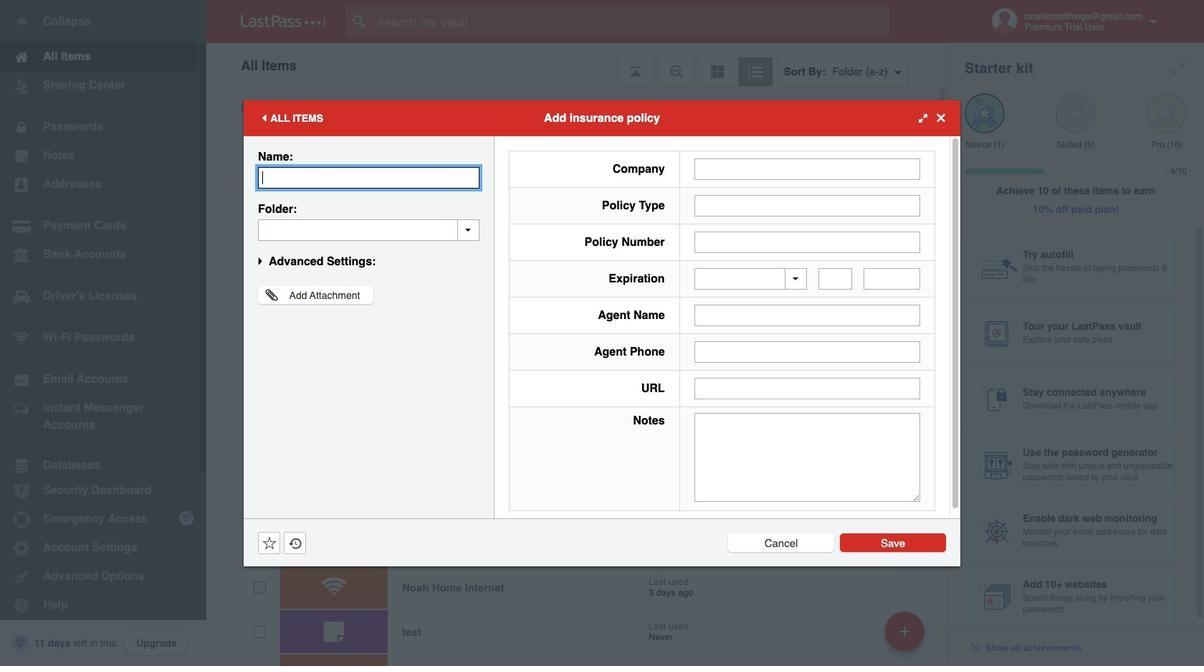 Task type: describe. For each thing, give the bounding box(es) containing it.
vault options navigation
[[207, 43, 948, 86]]

search my vault text field
[[346, 6, 919, 37]]

main navigation navigation
[[0, 0, 207, 666]]



Task type: locate. For each thing, give the bounding box(es) containing it.
None text field
[[695, 158, 921, 180], [695, 195, 921, 216], [695, 231, 921, 253], [819, 268, 853, 290], [864, 268, 921, 290], [695, 305, 921, 326], [695, 378, 921, 399], [695, 158, 921, 180], [695, 195, 921, 216], [695, 231, 921, 253], [819, 268, 853, 290], [864, 268, 921, 290], [695, 305, 921, 326], [695, 378, 921, 399]]

dialog
[[244, 100, 961, 566]]

lastpass image
[[241, 15, 326, 28]]

new item image
[[900, 626, 910, 636]]

None text field
[[258, 167, 480, 188], [258, 219, 480, 241], [695, 341, 921, 363], [695, 413, 921, 502], [258, 167, 480, 188], [258, 219, 480, 241], [695, 341, 921, 363], [695, 413, 921, 502]]

Search search field
[[346, 6, 919, 37]]

new item navigation
[[880, 607, 934, 666]]



Task type: vqa. For each thing, say whether or not it's contained in the screenshot.
search my vault text field
yes



